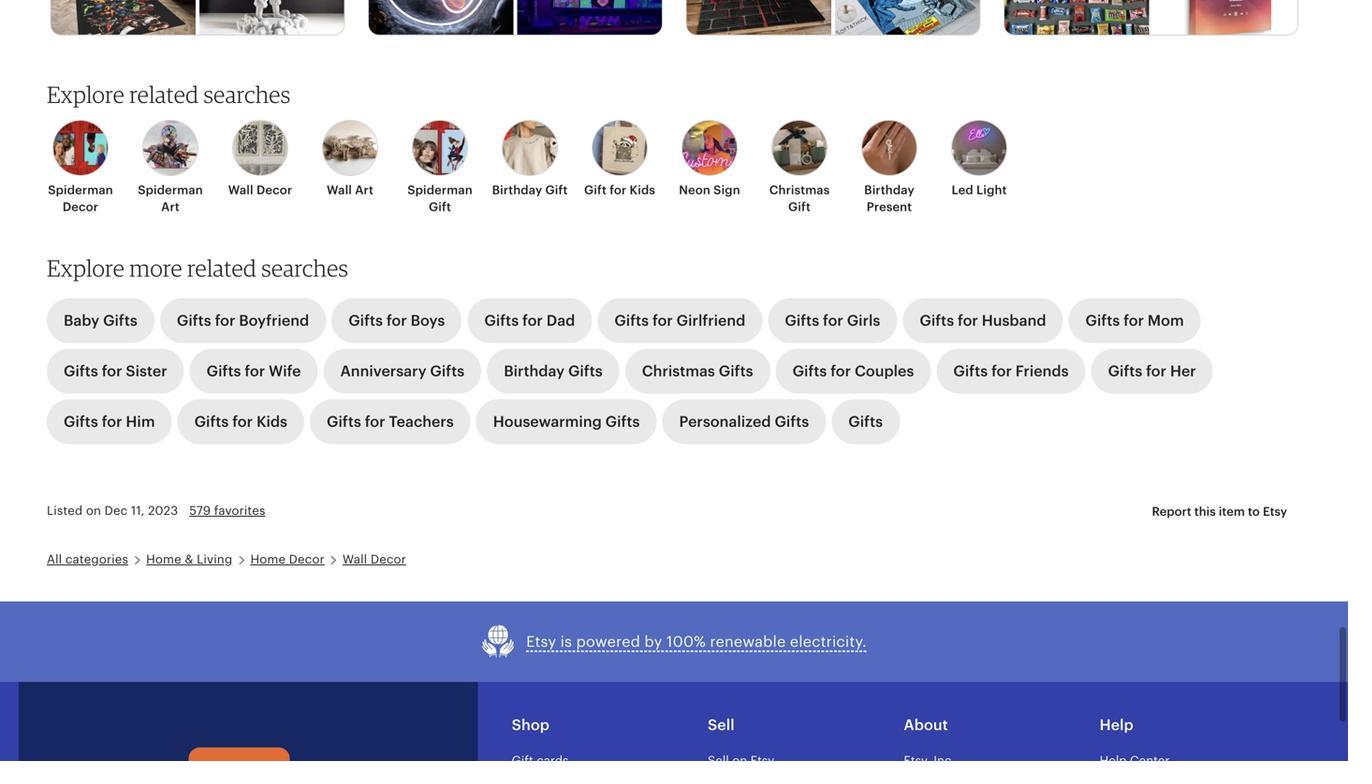 Task type: locate. For each thing, give the bounding box(es) containing it.
wall decor left wall art at the left of the page
[[228, 183, 292, 197]]

all categories link
[[47, 553, 128, 567]]

1 horizontal spatial wall decor link
[[343, 553, 406, 567]]

etsy inside 'button'
[[1263, 505, 1288, 519]]

spiderman inside spiderman decor 'link'
[[48, 183, 113, 197]]

baby gifts
[[64, 312, 138, 329]]

2 spiderman from the left
[[138, 183, 203, 197]]

kids
[[630, 183, 656, 197], [257, 413, 288, 430]]

dad
[[547, 312, 575, 329]]

explore up baby at the left of the page
[[47, 254, 125, 282]]

christmas gifts link
[[625, 349, 770, 394]]

gifts inside gifts for couples link
[[793, 363, 827, 380]]

gifts down explore more related searches
[[177, 312, 211, 329]]

gifts down gifts for wife link
[[194, 413, 229, 430]]

0 vertical spatial explore
[[47, 81, 125, 108]]

for
[[610, 183, 627, 197], [215, 312, 235, 329], [387, 312, 407, 329], [523, 312, 543, 329], [653, 312, 673, 329], [823, 312, 844, 329], [958, 312, 979, 329], [1124, 312, 1145, 329], [102, 363, 122, 380], [245, 363, 265, 380], [831, 363, 851, 380], [992, 363, 1012, 380], [1147, 363, 1167, 380], [102, 413, 122, 430], [233, 413, 253, 430], [365, 413, 385, 430]]

spiderman inside spiderman gift link
[[408, 183, 473, 197]]

gifts inside gifts for girlfriend link
[[615, 312, 649, 329]]

gifts for dad
[[485, 312, 575, 329]]

gifts for teachers
[[327, 413, 454, 430]]

gifts for her
[[1109, 363, 1197, 380]]

1 vertical spatial christmas
[[642, 363, 715, 380]]

housewarming
[[493, 413, 602, 430]]

gifts for gifts for boyfriend
[[177, 312, 211, 329]]

art up more
[[161, 200, 180, 214]]

related up spiderman art link
[[129, 81, 199, 108]]

etsy right to on the right of page
[[1263, 505, 1288, 519]]

2 home from the left
[[250, 553, 286, 567]]

gifts down boys
[[430, 363, 465, 380]]

gifts for couples link
[[776, 349, 931, 394]]

for left teachers
[[365, 413, 385, 430]]

gifts for boys
[[349, 312, 445, 329]]

for left "wife"
[[245, 363, 265, 380]]

gifts inside gifts for girls link
[[785, 312, 820, 329]]

1 vertical spatial wall decor
[[343, 553, 406, 567]]

gifts inside gifts for wife link
[[207, 363, 241, 380]]

gifts up gifts for kids link at the bottom
[[207, 363, 241, 380]]

1 vertical spatial wall decor link
[[343, 553, 406, 567]]

kids inside gift for kids link
[[630, 183, 656, 197]]

0 horizontal spatial art
[[161, 200, 180, 214]]

gifts for gifts for sister
[[64, 363, 98, 380]]

electricity.
[[790, 634, 867, 651]]

gifts inside gifts for boys link
[[349, 312, 383, 329]]

home left &
[[146, 553, 182, 567]]

1 vertical spatial related
[[187, 254, 257, 282]]

0 horizontal spatial etsy
[[526, 634, 557, 651]]

gifts for him link
[[47, 399, 172, 444]]

1 vertical spatial searches
[[262, 254, 349, 282]]

sign
[[714, 183, 741, 197]]

christmas
[[770, 183, 830, 197], [642, 363, 715, 380]]

2 horizontal spatial spiderman
[[408, 183, 473, 197]]

gifts for gifts for kids
[[194, 413, 229, 430]]

gifts inside gifts for kids link
[[194, 413, 229, 430]]

gifts inside housewarming gifts link
[[606, 413, 640, 430]]

birthday present
[[865, 183, 915, 214]]

wall decor right home decor link
[[343, 553, 406, 567]]

by
[[645, 634, 663, 651]]

1 vertical spatial etsy
[[526, 634, 557, 651]]

0 vertical spatial searches
[[204, 81, 291, 108]]

gifts for boyfriend link
[[160, 298, 326, 343]]

for left sister
[[102, 363, 122, 380]]

1 vertical spatial art
[[161, 200, 180, 214]]

gifts right dad
[[615, 312, 649, 329]]

gifts for mom link
[[1069, 298, 1201, 343]]

explore more related searches
[[47, 254, 349, 282]]

anniversary
[[340, 363, 427, 380]]

for left friends
[[992, 363, 1012, 380]]

kids left neon
[[630, 183, 656, 197]]

gifts inside gifts for mom link
[[1086, 312, 1121, 329]]

1 horizontal spatial wall decor
[[343, 553, 406, 567]]

gifts left dad
[[485, 312, 519, 329]]

spiderman gift
[[408, 183, 473, 214]]

1 horizontal spatial kids
[[630, 183, 656, 197]]

birthday right spiderman gift
[[492, 183, 543, 197]]

for left couples
[[831, 363, 851, 380]]

for for gifts for girlfriend
[[653, 312, 673, 329]]

etsy
[[1263, 505, 1288, 519], [526, 634, 557, 651]]

gifts inside gifts for him link
[[64, 413, 98, 430]]

for left dad
[[523, 312, 543, 329]]

for left girlfriend
[[653, 312, 673, 329]]

spiderman inside spiderman art link
[[138, 183, 203, 197]]

living
[[197, 553, 233, 567]]

friends
[[1016, 363, 1069, 380]]

1 horizontal spatial art
[[355, 183, 374, 197]]

gift inside spiderman gift
[[429, 200, 451, 214]]

gifts down anniversary
[[327, 413, 361, 430]]

birthday inside 'link'
[[492, 183, 543, 197]]

spiderman left the spiderman art
[[48, 183, 113, 197]]

1 vertical spatial explore
[[47, 254, 125, 282]]

home & living
[[146, 553, 233, 567]]

gifts down "gifts for couples" on the right of the page
[[849, 413, 883, 430]]

gifts up personalized gifts link
[[719, 363, 754, 380]]

explore related searches region
[[36, 81, 1313, 249]]

0 horizontal spatial wall decor link
[[221, 120, 300, 199]]

wife
[[269, 363, 301, 380]]

spiderman decor
[[48, 183, 113, 214]]

gifts
[[103, 312, 138, 329], [177, 312, 211, 329], [349, 312, 383, 329], [485, 312, 519, 329], [615, 312, 649, 329], [785, 312, 820, 329], [920, 312, 955, 329], [1086, 312, 1121, 329], [64, 363, 98, 380], [207, 363, 241, 380], [430, 363, 465, 380], [568, 363, 603, 380], [719, 363, 754, 380], [793, 363, 827, 380], [954, 363, 988, 380], [1109, 363, 1143, 380], [64, 413, 98, 430], [194, 413, 229, 430], [327, 413, 361, 430], [606, 413, 640, 430], [775, 413, 810, 430], [849, 413, 883, 430]]

more
[[129, 254, 183, 282]]

579
[[189, 504, 211, 518]]

explore up spiderman decor 'link'
[[47, 81, 125, 108]]

gifts inside gifts for sister link
[[64, 363, 98, 380]]

for for gifts for husband
[[958, 312, 979, 329]]

0 vertical spatial wall decor
[[228, 183, 292, 197]]

gifts for dad link
[[468, 298, 592, 343]]

birthday up present
[[865, 183, 915, 197]]

christmas inside christmas gifts link
[[642, 363, 715, 380]]

gifts for husband
[[920, 312, 1047, 329]]

gifts inside gifts for dad link
[[485, 312, 519, 329]]

gifts for sister link
[[47, 349, 184, 394]]

girls
[[847, 312, 881, 329]]

for left the girls on the right top of the page
[[823, 312, 844, 329]]

0 vertical spatial art
[[355, 183, 374, 197]]

gifts for her link
[[1092, 349, 1214, 394]]

1 horizontal spatial christmas
[[770, 183, 830, 197]]

teachers
[[389, 413, 454, 430]]

gifts right the girls on the right top of the page
[[920, 312, 955, 329]]

1 horizontal spatial etsy
[[1263, 505, 1288, 519]]

2 explore from the top
[[47, 254, 125, 282]]

for left boyfriend
[[215, 312, 235, 329]]

birthday
[[492, 183, 543, 197], [865, 183, 915, 197], [504, 363, 565, 380]]

christmas right sign
[[770, 183, 830, 197]]

gifts for husband link
[[903, 298, 1064, 343]]

gifts inside gifts for her link
[[1109, 363, 1143, 380]]

for for gifts for friends
[[992, 363, 1012, 380]]

for down gifts for wife
[[233, 413, 253, 430]]

3 spiderman from the left
[[408, 183, 473, 197]]

0 horizontal spatial wall decor
[[228, 183, 292, 197]]

gifts for boys link
[[332, 298, 462, 343]]

gift inside 'link'
[[546, 183, 568, 197]]

housewarming gifts link
[[476, 399, 657, 444]]

spiderman left birthday gift
[[408, 183, 473, 197]]

0 horizontal spatial kids
[[257, 413, 288, 430]]

art for wall art
[[355, 183, 374, 197]]

gifts for friends link
[[937, 349, 1086, 394]]

1 spiderman from the left
[[48, 183, 113, 197]]

art left spiderman gift
[[355, 183, 374, 197]]

1 horizontal spatial spiderman
[[138, 183, 203, 197]]

christmas down gifts for girlfriend link
[[642, 363, 715, 380]]

wall decor link left wall art link
[[221, 120, 300, 199]]

1 home from the left
[[146, 553, 182, 567]]

gifts inside baby gifts "link"
[[103, 312, 138, 329]]

0 horizontal spatial christmas
[[642, 363, 715, 380]]

for left 'mom'
[[1124, 312, 1145, 329]]

help
[[1100, 717, 1134, 734]]

home right living at the bottom of page
[[250, 553, 286, 567]]

gifts for kids
[[194, 413, 288, 430]]

gifts right baby at the left of the page
[[103, 312, 138, 329]]

explore inside region
[[47, 81, 125, 108]]

spiderman up more
[[138, 183, 203, 197]]

etsy is powered by 100% renewable electricity.
[[526, 634, 867, 651]]

gifts left 'mom'
[[1086, 312, 1121, 329]]

gifts down baby at the left of the page
[[64, 363, 98, 380]]

gift
[[546, 183, 568, 197], [585, 183, 607, 197], [429, 200, 451, 214], [789, 200, 811, 214]]

him
[[126, 413, 155, 430]]

0 vertical spatial related
[[129, 81, 199, 108]]

0 vertical spatial wall decor link
[[221, 120, 300, 199]]

gifts up anniversary
[[349, 312, 383, 329]]

birthday down gifts for dad link
[[504, 363, 565, 380]]

gifts for couples
[[793, 363, 915, 380]]

etsy is powered by 100% renewable electricity. button
[[482, 624, 867, 660]]

home for home decor
[[250, 553, 286, 567]]

for inside 'link'
[[215, 312, 235, 329]]

for for gifts for boyfriend
[[215, 312, 235, 329]]

decor
[[257, 183, 292, 197], [63, 200, 98, 214], [289, 553, 325, 567], [371, 553, 406, 567]]

gifts inside 'link'
[[177, 312, 211, 329]]

birthday gifts link
[[487, 349, 620, 394]]

gifts for gifts for mom
[[1086, 312, 1121, 329]]

birthday for birthday gift
[[492, 183, 543, 197]]

for for gifts for mom
[[1124, 312, 1145, 329]]

gifts for sister
[[64, 363, 167, 380]]

1 explore from the top
[[47, 81, 125, 108]]

is
[[561, 634, 572, 651]]

2023
[[148, 504, 178, 518]]

0 vertical spatial etsy
[[1263, 505, 1288, 519]]

led
[[952, 183, 974, 197]]

related
[[129, 81, 199, 108], [187, 254, 257, 282]]

for for gifts for couples
[[831, 363, 851, 380]]

0 horizontal spatial spiderman
[[48, 183, 113, 197]]

for left husband
[[958, 312, 979, 329]]

spiderman for decor
[[48, 183, 113, 197]]

gift inside christmas gift
[[789, 200, 811, 214]]

explore
[[47, 81, 125, 108], [47, 254, 125, 282]]

kids for gifts for kids
[[257, 413, 288, 430]]

etsy left the is
[[526, 634, 557, 651]]

gifts inside gifts link
[[849, 413, 883, 430]]

gifts down gifts for husband
[[954, 363, 988, 380]]

0 vertical spatial kids
[[630, 183, 656, 197]]

gifts inside gifts for friends link
[[954, 363, 988, 380]]

kids inside gifts for kids link
[[257, 413, 288, 430]]

categories
[[65, 553, 128, 567]]

for left neon
[[610, 183, 627, 197]]

about
[[904, 717, 949, 734]]

kids down "wife"
[[257, 413, 288, 430]]

led light
[[952, 183, 1007, 197]]

gifts up housewarming gifts
[[568, 363, 603, 380]]

baby gifts link
[[47, 298, 154, 343]]

1 horizontal spatial home
[[250, 553, 286, 567]]

for inside explore related searches region
[[610, 183, 627, 197]]

for for gifts for dad
[[523, 312, 543, 329]]

spiderman art link
[[131, 120, 210, 216]]

art inside the spiderman art
[[161, 200, 180, 214]]

christmas for gift
[[770, 183, 830, 197]]

for for gifts for her
[[1147, 363, 1167, 380]]

anniversary gifts link
[[324, 349, 482, 394]]

for left him
[[102, 413, 122, 430]]

gifts down gifts for girls link
[[793, 363, 827, 380]]

gifts left the girls on the right top of the page
[[785, 312, 820, 329]]

for left boys
[[387, 312, 407, 329]]

etsy inside button
[[526, 634, 557, 651]]

home & living link
[[146, 553, 233, 567]]

personalized gifts link
[[663, 399, 826, 444]]

gifts for gifts for wife
[[207, 363, 241, 380]]

gifts right housewarming
[[606, 413, 640, 430]]

1 vertical spatial kids
[[257, 413, 288, 430]]

art
[[355, 183, 374, 197], [161, 200, 180, 214]]

gifts left him
[[64, 413, 98, 430]]

for for gift for kids
[[610, 183, 627, 197]]

0 horizontal spatial home
[[146, 553, 182, 567]]

spiderman
[[48, 183, 113, 197], [138, 183, 203, 197], [408, 183, 473, 197]]

0 vertical spatial christmas
[[770, 183, 830, 197]]

gifts down gifts for mom link
[[1109, 363, 1143, 380]]

report
[[1152, 505, 1192, 519]]

wall decor inside explore related searches region
[[228, 183, 292, 197]]

for left her
[[1147, 363, 1167, 380]]

gift for spiderman gift
[[429, 200, 451, 214]]

wall decor link right home decor link
[[343, 553, 406, 567]]

christmas inside christmas gift link
[[770, 183, 830, 197]]

related up gifts for boyfriend
[[187, 254, 257, 282]]

anniversary gifts
[[340, 363, 465, 380]]

gifts right personalized
[[775, 413, 810, 430]]



Task type: vqa. For each thing, say whether or not it's contained in the screenshot.
searches
yes



Task type: describe. For each thing, give the bounding box(es) containing it.
gifts for gifts for girlfriend
[[615, 312, 649, 329]]

christmas for gifts
[[642, 363, 715, 380]]

couples
[[855, 363, 915, 380]]

spiderman for gift
[[408, 183, 473, 197]]

gifts for wife
[[207, 363, 301, 380]]

neon sign link
[[671, 120, 749, 199]]

birthday gift
[[492, 183, 568, 197]]

boyfriend
[[239, 312, 309, 329]]

for for gifts for girls
[[823, 312, 844, 329]]

decor inside spiderman decor
[[63, 200, 98, 214]]

for for gifts for wife
[[245, 363, 265, 380]]

gifts for teachers link
[[310, 399, 471, 444]]

girlfriend
[[677, 312, 746, 329]]

led light link
[[940, 120, 1019, 199]]

listed
[[47, 504, 83, 518]]

579 favorites
[[189, 504, 266, 518]]

wall art link
[[311, 120, 390, 199]]

gifts for kids link
[[178, 399, 304, 444]]

gifts inside christmas gifts link
[[719, 363, 754, 380]]

home for home & living
[[146, 553, 182, 567]]

boys
[[411, 312, 445, 329]]

gifts for gifts for dad
[[485, 312, 519, 329]]

present
[[867, 200, 912, 214]]

gifts for gifts link
[[849, 413, 883, 430]]

christmas gift
[[770, 183, 830, 214]]

explore for explore related searches
[[47, 81, 125, 108]]

gift for kids link
[[581, 120, 659, 199]]

birthday present link
[[850, 120, 929, 216]]

report this item to etsy button
[[1138, 495, 1302, 529]]

&
[[185, 553, 193, 567]]

kids for gift for kids
[[630, 183, 656, 197]]

gifts for girls link
[[768, 298, 898, 343]]

gifts for gifts for her
[[1109, 363, 1143, 380]]

baby
[[64, 312, 99, 329]]

for for gifts for him
[[102, 413, 122, 430]]

powered
[[576, 634, 641, 651]]

wall art
[[327, 183, 374, 197]]

christmas gift link
[[761, 120, 839, 216]]

shop
[[512, 717, 550, 734]]

gifts for gifts for couples
[[793, 363, 827, 380]]

listed on dec 11, 2023
[[47, 504, 178, 518]]

gifts for him
[[64, 413, 155, 430]]

gifts inside personalized gifts link
[[775, 413, 810, 430]]

gifts for gifts for girls
[[785, 312, 820, 329]]

renewable
[[710, 634, 786, 651]]

related inside explore related searches region
[[129, 81, 199, 108]]

neon sign
[[679, 183, 741, 197]]

spiderman gift link
[[401, 120, 480, 216]]

item
[[1219, 505, 1246, 519]]

birthday for birthday gifts
[[504, 363, 565, 380]]

gifts for gifts for husband
[[920, 312, 955, 329]]

all
[[47, 553, 62, 567]]

birthday gift link
[[491, 120, 569, 199]]

spiderman decor link
[[41, 120, 120, 216]]

home decor link
[[250, 553, 325, 567]]

gifts for gifts for friends
[[954, 363, 988, 380]]

art for spiderman art
[[161, 200, 180, 214]]

gifts inside anniversary gifts link
[[430, 363, 465, 380]]

gifts for gifts for boys
[[349, 312, 383, 329]]

579 favorites link
[[189, 504, 266, 518]]

gift for christmas gift
[[789, 200, 811, 214]]

gifts for friends
[[954, 363, 1069, 380]]

for for gifts for kids
[[233, 413, 253, 430]]

for for gifts for teachers
[[365, 413, 385, 430]]

husband
[[982, 312, 1047, 329]]

for for gifts for sister
[[102, 363, 122, 380]]

to
[[1248, 505, 1260, 519]]

gifts for girlfriend
[[615, 312, 746, 329]]

all categories
[[47, 553, 128, 567]]

gift for birthday gift
[[546, 183, 568, 197]]

sister
[[126, 363, 167, 380]]

personalized
[[680, 413, 771, 430]]

gifts link
[[832, 399, 900, 444]]

gifts for wife link
[[190, 349, 318, 394]]

explore related searches
[[47, 81, 291, 108]]

for for gifts for boys
[[387, 312, 407, 329]]

on
[[86, 504, 101, 518]]

searches inside region
[[204, 81, 291, 108]]

gifts for gifts for him
[[64, 413, 98, 430]]

gifts for mom
[[1086, 312, 1185, 329]]

christmas gifts
[[642, 363, 754, 380]]

gift for kids
[[585, 183, 656, 197]]

report this item to etsy
[[1152, 505, 1288, 519]]

home decor
[[250, 553, 325, 567]]

sell
[[708, 717, 735, 734]]

housewarming gifts
[[493, 413, 640, 430]]

explore for explore more related searches
[[47, 254, 125, 282]]

neon
[[679, 183, 711, 197]]

gifts inside birthday gifts link
[[568, 363, 603, 380]]

spiderman art
[[138, 183, 203, 214]]

spiderman for art
[[138, 183, 203, 197]]

birthday for birthday present
[[865, 183, 915, 197]]

100%
[[667, 634, 706, 651]]

gifts for gifts for teachers
[[327, 413, 361, 430]]

dec
[[105, 504, 128, 518]]

her
[[1171, 363, 1197, 380]]

11,
[[131, 504, 145, 518]]

personalized gifts
[[680, 413, 810, 430]]

gifts for boyfriend
[[177, 312, 309, 329]]



